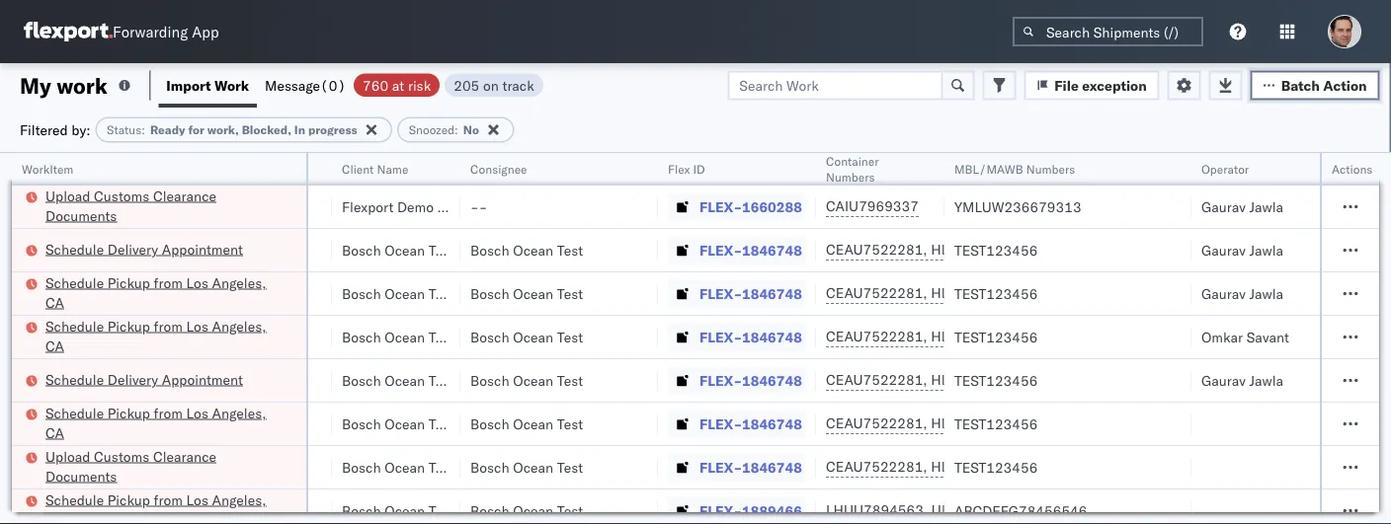 Task type: locate. For each thing, give the bounding box(es) containing it.
Search Work text field
[[728, 71, 943, 100]]

8 fcl from the top
[[258, 503, 283, 520]]

4 los from the top
[[186, 492, 208, 509]]

fcl for 4th schedule pickup from los angeles, ca button
[[258, 503, 283, 520]]

: left no
[[455, 123, 458, 137]]

6 fcl from the top
[[258, 416, 283, 433]]

0 vertical spatial upload customs clearance documents link
[[45, 186, 281, 226]]

1 schedule delivery appointment button from the top
[[45, 240, 243, 261]]

3 ca from the top
[[45, 425, 64, 442]]

1846748
[[742, 242, 802, 259], [742, 285, 802, 302], [742, 329, 802, 346], [742, 372, 802, 389], [742, 416, 802, 433], [742, 459, 802, 476]]

mode button
[[204, 157, 312, 177]]

0 vertical spatial clearance
[[153, 187, 217, 205]]

consignee right 'demo' on the left top
[[438, 198, 504, 215]]

no
[[463, 123, 479, 137]]

documents for flexport
[[45, 207, 117, 224]]

1 schedule pickup from los angeles, ca from the top
[[45, 274, 266, 311]]

0 vertical spatial schedule delivery appointment button
[[45, 240, 243, 261]]

1 vertical spatial upload
[[45, 448, 90, 466]]

bosch ocean test
[[342, 242, 455, 259], [471, 242, 584, 259], [342, 285, 455, 302], [471, 285, 584, 302], [342, 329, 455, 346], [471, 329, 584, 346], [342, 372, 455, 389], [471, 372, 584, 389], [342, 416, 455, 433], [471, 416, 584, 433], [342, 459, 455, 476], [471, 459, 584, 476], [342, 503, 455, 520], [471, 503, 584, 520]]

pickup for 1st schedule pickup from los angeles, ca button
[[108, 274, 150, 292]]

status : ready for work, blocked, in progress
[[107, 123, 358, 137]]

0 vertical spatial schedule delivery appointment link
[[45, 240, 243, 259]]

1 vertical spatial clearance
[[153, 448, 217, 466]]

savant
[[1247, 329, 1290, 346]]

3 ceau7522281, from the top
[[826, 328, 928, 345]]

4 from from the top
[[154, 492, 183, 509]]

: for status
[[142, 123, 145, 137]]

:
[[142, 123, 145, 137], [455, 123, 458, 137]]

1 vertical spatial customs
[[94, 448, 150, 466]]

1 horizontal spatial :
[[455, 123, 458, 137]]

ocean
[[214, 198, 254, 215], [214, 242, 254, 259], [385, 242, 425, 259], [513, 242, 554, 259], [214, 285, 254, 302], [385, 285, 425, 302], [513, 285, 554, 302], [214, 329, 254, 346], [385, 329, 425, 346], [513, 329, 554, 346], [214, 372, 254, 389], [385, 372, 425, 389], [513, 372, 554, 389], [214, 416, 254, 433], [385, 416, 425, 433], [513, 416, 554, 433], [214, 459, 254, 476], [385, 459, 425, 476], [513, 459, 554, 476], [214, 503, 254, 520], [385, 503, 425, 520], [513, 503, 554, 520]]

mbl/mawb numbers button
[[945, 157, 1172, 177]]

2 upload customs clearance documents link from the top
[[45, 447, 281, 487]]

2 schedule pickup from los angeles, ca button from the top
[[45, 317, 281, 358]]

numbers up ymluw236679313
[[1027, 162, 1076, 176]]

flex-1846748 for schedule pickup from los angeles, ca "link" for 2nd schedule pickup from los angeles, ca button from the bottom of the page
[[700, 416, 802, 433]]

1 fcl from the top
[[258, 198, 283, 215]]

1 documents from the top
[[45, 207, 117, 224]]

schedule delivery appointment button
[[45, 240, 243, 261], [45, 370, 243, 392]]

schedule pickup from los angeles, ca
[[45, 274, 266, 311], [45, 318, 266, 355], [45, 405, 266, 442], [45, 492, 266, 525]]

in
[[294, 123, 305, 137]]

schedule pickup from los angeles, ca link for 2nd schedule pickup from los angeles, ca button from the top of the page
[[45, 317, 281, 356]]

client name button
[[332, 157, 441, 177]]

name
[[377, 162, 409, 176]]

schedule pickup from los angeles, ca button
[[45, 273, 281, 315], [45, 317, 281, 358], [45, 404, 281, 445], [45, 491, 281, 525]]

4 gaurav from the top
[[1202, 372, 1246, 389]]

upload customs clearance documents for flexport
[[45, 187, 217, 224]]

schedule pickup from los angeles, ca for 4th schedule pickup from los angeles, ca button
[[45, 492, 266, 525]]

4 ca from the top
[[45, 512, 64, 525]]

action
[[1324, 77, 1368, 94]]

numbers down container at the top of the page
[[826, 170, 875, 184]]

3 from from the top
[[154, 405, 183, 422]]

fcl for 2nd schedule pickup from los angeles, ca button from the bottom of the page
[[258, 416, 283, 433]]

1 ca from the top
[[45, 294, 64, 311]]

1 from from the top
[[154, 274, 183, 292]]

client name
[[342, 162, 409, 176]]

3 flex-1846748 from the top
[[700, 329, 802, 346]]

1 vertical spatial documents
[[45, 468, 117, 485]]

0 vertical spatial consignee
[[471, 162, 527, 176]]

filtered by:
[[20, 121, 91, 138]]

(0)
[[320, 77, 346, 94]]

0 vertical spatial customs
[[94, 187, 150, 205]]

4 schedule pickup from los angeles, ca link from the top
[[45, 491, 281, 525]]

status
[[107, 123, 142, 137]]

container numbers button
[[816, 149, 925, 185]]

2 - from the left
[[479, 198, 488, 215]]

2 ceau7522281, from the top
[[826, 285, 928, 302]]

2 pickup from the top
[[108, 318, 150, 335]]

1 horizontal spatial numbers
[[1027, 162, 1076, 176]]

1 customs from the top
[[94, 187, 150, 205]]

4 fcl from the top
[[258, 329, 283, 346]]

1 upload customs clearance documents button from the top
[[45, 186, 281, 228]]

1 ocean fcl from the top
[[214, 198, 283, 215]]

fcl for 1st schedule delivery appointment button from the bottom
[[258, 372, 283, 389]]

hlxu6269489,
[[931, 241, 1033, 258], [931, 285, 1033, 302], [931, 328, 1033, 345], [931, 372, 1033, 389], [931, 415, 1033, 432], [931, 459, 1033, 476]]

flexport. image
[[24, 22, 113, 42]]

customs
[[94, 187, 150, 205], [94, 448, 150, 466]]

0 horizontal spatial :
[[142, 123, 145, 137]]

ocean fcl for schedule pickup from los angeles, ca "link" for 1st schedule pickup from los angeles, ca button
[[214, 285, 283, 302]]

id
[[693, 162, 705, 176]]

5 ceau7522281, from the top
[[826, 415, 928, 432]]

3 ceau7522281, hlxu6269489, hlxu8034992 from the top
[[826, 328, 1133, 345]]

snooze
[[144, 162, 183, 176]]

6 resize handle column header from the left
[[635, 153, 658, 525]]

2 upload customs clearance documents from the top
[[45, 448, 217, 485]]

flex-1660288 button
[[668, 193, 806, 221], [668, 193, 806, 221]]

6 schedule from the top
[[45, 492, 104, 509]]

1 vertical spatial delivery
[[108, 371, 158, 388]]

5 flex-1846748 from the top
[[700, 416, 802, 433]]

0 vertical spatial documents
[[45, 207, 117, 224]]

10 resize handle column header from the left
[[1297, 153, 1321, 525]]

4 1846748 from the top
[[742, 372, 802, 389]]

6 hlxu8034992 from the top
[[1036, 459, 1133, 476]]

batch
[[1282, 77, 1321, 94]]

7 resize handle column header from the left
[[793, 153, 816, 525]]

1 angeles, from the top
[[212, 274, 266, 292]]

2 from from the top
[[154, 318, 183, 335]]

flex-
[[700, 198, 742, 215], [700, 242, 742, 259], [700, 285, 742, 302], [700, 329, 742, 346], [700, 372, 742, 389], [700, 416, 742, 433], [700, 459, 742, 476], [700, 503, 742, 520]]

3 hlxu6269489, from the top
[[931, 328, 1033, 345]]

ocean fcl
[[214, 198, 283, 215], [214, 242, 283, 259], [214, 285, 283, 302], [214, 329, 283, 346], [214, 372, 283, 389], [214, 416, 283, 433], [214, 459, 283, 476], [214, 503, 283, 520]]

test
[[429, 242, 455, 259], [557, 242, 584, 259], [429, 285, 455, 302], [557, 285, 584, 302], [429, 329, 455, 346], [557, 329, 584, 346], [429, 372, 455, 389], [557, 372, 584, 389], [429, 416, 455, 433], [557, 416, 584, 433], [429, 459, 455, 476], [557, 459, 584, 476], [429, 503, 455, 520], [557, 503, 584, 520]]

0 vertical spatial upload customs clearance documents button
[[45, 186, 281, 228]]

1 upload customs clearance documents from the top
[[45, 187, 217, 224]]

workitem button
[[12, 157, 287, 177]]

0 vertical spatial appointment
[[162, 241, 243, 258]]

my
[[20, 72, 51, 99]]

1 upload customs clearance documents link from the top
[[45, 186, 281, 226]]

1 gaurav from the top
[[1202, 198, 1246, 215]]

1 pickup from the top
[[108, 274, 150, 292]]

1 los from the top
[[186, 274, 208, 292]]

2 hlxu8034992 from the top
[[1036, 285, 1133, 302]]

: left ready
[[142, 123, 145, 137]]

from for schedule pickup from los angeles, ca "link" for 1st schedule pickup from los angeles, ca button
[[154, 274, 183, 292]]

4 ocean fcl from the top
[[214, 329, 283, 346]]

schedule pickup from los angeles, ca link
[[45, 273, 281, 313], [45, 317, 281, 356], [45, 404, 281, 443], [45, 491, 281, 525]]

pickup for 4th schedule pickup from los angeles, ca button
[[108, 492, 150, 509]]

1 vertical spatial appointment
[[162, 371, 243, 388]]

numbers inside container numbers
[[826, 170, 875, 184]]

omkar
[[1202, 329, 1244, 346]]

1 schedule delivery appointment link from the top
[[45, 240, 243, 259]]

forwarding
[[113, 22, 188, 41]]

8 ocean fcl from the top
[[214, 503, 283, 520]]

upload customs clearance documents button for bosch ocean test
[[45, 447, 281, 489]]

0 vertical spatial delivery
[[108, 241, 158, 258]]

abcdefg78456546
[[955, 503, 1088, 520]]

import work button
[[159, 63, 257, 108]]

3 schedule pickup from los angeles, ca link from the top
[[45, 404, 281, 443]]

3 los from the top
[[186, 405, 208, 422]]

5 hlxu8034992 from the top
[[1036, 415, 1133, 432]]

4 pickup from the top
[[108, 492, 150, 509]]

1 vertical spatial upload customs clearance documents button
[[45, 447, 281, 489]]

Search Shipments (/) text field
[[1013, 17, 1204, 46]]

clearance for flexport demo consignee
[[153, 187, 217, 205]]

gaurav jawla
[[1202, 198, 1284, 215], [1202, 242, 1284, 259], [1202, 285, 1284, 302], [1202, 372, 1284, 389]]

5 fcl from the top
[[258, 372, 283, 389]]

ca for schedule pickup from los angeles, ca "link" related to 2nd schedule pickup from los angeles, ca button from the top of the page
[[45, 338, 64, 355]]

forwarding app
[[113, 22, 219, 41]]

4 test123456 from the top
[[955, 372, 1038, 389]]

1 vertical spatial schedule delivery appointment
[[45, 371, 243, 388]]

upload for bosch
[[45, 448, 90, 466]]

angeles,
[[212, 274, 266, 292], [212, 318, 266, 335], [212, 405, 266, 422], [212, 492, 266, 509]]

my work
[[20, 72, 108, 99]]

schedule delivery appointment link for first schedule delivery appointment button
[[45, 240, 243, 259]]

documents
[[45, 207, 117, 224], [45, 468, 117, 485]]

1 vertical spatial upload customs clearance documents link
[[45, 447, 281, 487]]

1 vertical spatial upload customs clearance documents
[[45, 448, 217, 485]]

numbers
[[1027, 162, 1076, 176], [826, 170, 875, 184]]

0 horizontal spatial numbers
[[826, 170, 875, 184]]

4 hlxu8034992 from the top
[[1036, 372, 1133, 389]]

flex-1846748 button
[[668, 237, 806, 264], [668, 237, 806, 264], [668, 280, 806, 308], [668, 280, 806, 308], [668, 324, 806, 351], [668, 324, 806, 351], [668, 367, 806, 395], [668, 367, 806, 395], [668, 411, 806, 438], [668, 411, 806, 438], [668, 454, 806, 482], [668, 454, 806, 482]]

operator
[[1202, 162, 1250, 176]]

flex-1889466 button
[[668, 498, 806, 525], [668, 498, 806, 525]]

2 schedule delivery appointment link from the top
[[45, 370, 243, 390]]

1 vertical spatial schedule delivery appointment link
[[45, 370, 243, 390]]

schedule pickup from los angeles, ca link for 4th schedule pickup from los angeles, ca button
[[45, 491, 281, 525]]

1889466
[[742, 503, 802, 520]]

actions
[[1332, 162, 1373, 176]]

from for 4th schedule pickup from los angeles, ca button's schedule pickup from los angeles, ca "link"
[[154, 492, 183, 509]]

los
[[186, 274, 208, 292], [186, 318, 208, 335], [186, 405, 208, 422], [186, 492, 208, 509]]

snoozed : no
[[409, 123, 479, 137]]

numbers inside button
[[1027, 162, 1076, 176]]

2 flex-1846748 from the top
[[700, 285, 802, 302]]

ymluw236679313
[[955, 198, 1082, 215]]

container
[[826, 154, 879, 169]]

3 gaurav from the top
[[1202, 285, 1246, 302]]

hlxu8034992 for schedule pickup from los angeles, ca "link" related to 2nd schedule pickup from los angeles, ca button from the top of the page
[[1036, 328, 1133, 345]]

flex-1846748 for upload customs clearance documents link corresponding to bosch
[[700, 459, 802, 476]]

6 1846748 from the top
[[742, 459, 802, 476]]

file
[[1055, 77, 1079, 94]]

test123456
[[955, 242, 1038, 259], [955, 285, 1038, 302], [955, 329, 1038, 346], [955, 372, 1038, 389], [955, 416, 1038, 433], [955, 459, 1038, 476]]

for
[[188, 123, 204, 137]]

0 vertical spatial schedule delivery appointment
[[45, 241, 243, 258]]

clearance
[[153, 187, 217, 205], [153, 448, 217, 466]]

clearance for bosch ocean test
[[153, 448, 217, 466]]

customs for flexport demo consignee
[[94, 187, 150, 205]]

flex-1889466
[[700, 503, 802, 520]]

5 test123456 from the top
[[955, 416, 1038, 433]]

delivery
[[108, 241, 158, 258], [108, 371, 158, 388]]

fcl for first schedule delivery appointment button
[[258, 242, 283, 259]]

1 clearance from the top
[[153, 187, 217, 205]]

1 : from the left
[[142, 123, 145, 137]]

consignee
[[471, 162, 527, 176], [438, 198, 504, 215]]

0 vertical spatial upload
[[45, 187, 90, 205]]

customs for bosch ocean test
[[94, 448, 150, 466]]

file exception button
[[1024, 71, 1160, 100], [1024, 71, 1160, 100]]

11 resize handle column header from the left
[[1356, 153, 1380, 525]]

2 clearance from the top
[[153, 448, 217, 466]]

1 vertical spatial schedule delivery appointment button
[[45, 370, 243, 392]]

3 schedule pickup from los angeles, ca from the top
[[45, 405, 266, 442]]

resize handle column header
[[111, 153, 134, 525], [180, 153, 204, 525], [283, 153, 306, 525], [308, 153, 332, 525], [437, 153, 461, 525], [635, 153, 658, 525], [793, 153, 816, 525], [921, 153, 945, 525], [1168, 153, 1192, 525], [1297, 153, 1321, 525], [1356, 153, 1380, 525]]

los for 1st schedule pickup from los angeles, ca button
[[186, 274, 208, 292]]

flex id
[[668, 162, 705, 176]]

2 ocean fcl from the top
[[214, 242, 283, 259]]

3 fcl from the top
[[258, 285, 283, 302]]

6 flex-1846748 from the top
[[700, 459, 802, 476]]

upload customs clearance documents link
[[45, 186, 281, 226], [45, 447, 281, 487]]

at
[[392, 77, 405, 94]]

5 schedule from the top
[[45, 405, 104, 422]]

pickup
[[108, 274, 150, 292], [108, 318, 150, 335], [108, 405, 150, 422], [108, 492, 150, 509]]

appointment
[[162, 241, 243, 258], [162, 371, 243, 388]]

1 vertical spatial consignee
[[438, 198, 504, 215]]

0 vertical spatial upload customs clearance documents
[[45, 187, 217, 224]]

snoozed
[[409, 123, 455, 137]]

2 ca from the top
[[45, 338, 64, 355]]

ca
[[45, 294, 64, 311], [45, 338, 64, 355], [45, 425, 64, 442], [45, 512, 64, 525]]

schedule delivery appointment
[[45, 241, 243, 258], [45, 371, 243, 388]]

2 los from the top
[[186, 318, 208, 335]]

: for snoozed
[[455, 123, 458, 137]]

1 test123456 from the top
[[955, 242, 1038, 259]]

consignee up --
[[471, 162, 527, 176]]

4 ceau7522281, hlxu6269489, hlxu8034992 from the top
[[826, 372, 1133, 389]]

upload customs clearance documents
[[45, 187, 217, 224], [45, 448, 217, 485]]

flex-1846748
[[700, 242, 802, 259], [700, 285, 802, 302], [700, 329, 802, 346], [700, 372, 802, 389], [700, 416, 802, 433], [700, 459, 802, 476]]

3 ocean fcl from the top
[[214, 285, 283, 302]]



Task type: describe. For each thing, give the bounding box(es) containing it.
1 schedule from the top
[[45, 241, 104, 258]]

3 flex- from the top
[[700, 285, 742, 302]]

batch action button
[[1251, 71, 1380, 100]]

1660288
[[742, 198, 802, 215]]

flex-1846748 for schedule pickup from los angeles, ca "link" related to 2nd schedule pickup from los angeles, ca button from the top of the page
[[700, 329, 802, 346]]

ceau7522281, for schedule pickup from los angeles, ca "link" for 1st schedule pickup from los angeles, ca button
[[826, 285, 928, 302]]

2 test123456 from the top
[[955, 285, 1038, 302]]

uetu5238478
[[932, 502, 1028, 519]]

progress
[[308, 123, 358, 137]]

schedule delivery appointment link for 1st schedule delivery appointment button from the bottom
[[45, 370, 243, 390]]

ocean fcl for schedule pickup from los angeles, ca "link" for 2nd schedule pickup from los angeles, ca button from the bottom of the page
[[214, 416, 283, 433]]

lhuu7894563, uetu5238478
[[826, 502, 1028, 519]]

filtered
[[20, 121, 68, 138]]

message (0)
[[265, 77, 346, 94]]

1 hlxu6269489, from the top
[[931, 241, 1033, 258]]

flex
[[668, 162, 690, 176]]

4 resize handle column header from the left
[[308, 153, 332, 525]]

1 ceau7522281, from the top
[[826, 241, 928, 258]]

7 flex- from the top
[[700, 459, 742, 476]]

los for 2nd schedule pickup from los angeles, ca button from the top of the page
[[186, 318, 208, 335]]

1 delivery from the top
[[108, 241, 158, 258]]

4 jawla from the top
[[1250, 372, 1284, 389]]

caiu7969337
[[826, 198, 919, 215]]

documents for bosch
[[45, 468, 117, 485]]

5 ocean fcl from the top
[[214, 372, 283, 389]]

4 schedule pickup from los angeles, ca button from the top
[[45, 491, 281, 525]]

flex-1846748 for schedule pickup from los angeles, ca "link" for 1st schedule pickup from los angeles, ca button
[[700, 285, 802, 302]]

760
[[363, 77, 389, 94]]

hlxu8034992 for schedule pickup from los angeles, ca "link" for 1st schedule pickup from los angeles, ca button
[[1036, 285, 1133, 302]]

6 test123456 from the top
[[955, 459, 1038, 476]]

2 ceau7522281, hlxu6269489, hlxu8034992 from the top
[[826, 285, 1133, 302]]

2 angeles, from the top
[[212, 318, 266, 335]]

omkar savant
[[1202, 329, 1290, 346]]

from for schedule pickup from los angeles, ca "link" for 2nd schedule pickup from los angeles, ca button from the bottom of the page
[[154, 405, 183, 422]]

client
[[342, 162, 374, 176]]

flexport demo consignee
[[342, 198, 504, 215]]

mode
[[214, 162, 244, 176]]

2 jawla from the top
[[1250, 242, 1284, 259]]

6 flex- from the top
[[700, 416, 742, 433]]

4 schedule from the top
[[45, 371, 104, 388]]

5 1846748 from the top
[[742, 416, 802, 433]]

2 schedule delivery appointment from the top
[[45, 371, 243, 388]]

upload for flexport
[[45, 187, 90, 205]]

from for schedule pickup from los angeles, ca "link" related to 2nd schedule pickup from los angeles, ca button from the top of the page
[[154, 318, 183, 335]]

exception
[[1083, 77, 1147, 94]]

7 fcl from the top
[[258, 459, 283, 476]]

2 delivery from the top
[[108, 371, 158, 388]]

ceau7522281, for schedule pickup from los angeles, ca "link" related to 2nd schedule pickup from los angeles, ca button from the top of the page
[[826, 328, 928, 345]]

2 gaurav jawla from the top
[[1202, 242, 1284, 259]]

1 - from the left
[[471, 198, 479, 215]]

schedule pickup from los angeles, ca for 2nd schedule pickup from los angeles, ca button from the top of the page
[[45, 318, 266, 355]]

9 resize handle column header from the left
[[1168, 153, 1192, 525]]

1 1846748 from the top
[[742, 242, 802, 259]]

pickup for 2nd schedule pickup from los angeles, ca button from the bottom of the page
[[108, 405, 150, 422]]

hlxu8034992 for schedule pickup from los angeles, ca "link" for 2nd schedule pickup from los angeles, ca button from the bottom of the page
[[1036, 415, 1133, 432]]

ocean fcl for schedule pickup from los angeles, ca "link" related to 2nd schedule pickup from los angeles, ca button from the top of the page
[[214, 329, 283, 346]]

import work
[[166, 77, 249, 94]]

numbers for mbl/mawb numbers
[[1027, 162, 1076, 176]]

5 ceau7522281, hlxu6269489, hlxu8034992 from the top
[[826, 415, 1133, 432]]

ceau7522281, for upload customs clearance documents link corresponding to bosch
[[826, 459, 928, 476]]

6 hlxu6269489, from the top
[[931, 459, 1033, 476]]

205 on track
[[454, 77, 535, 94]]

work
[[57, 72, 108, 99]]

4 hlxu6269489, from the top
[[931, 372, 1033, 389]]

forwarding app link
[[24, 22, 219, 42]]

1 ceau7522281, hlxu6269489, hlxu8034992 from the top
[[826, 241, 1133, 258]]

1 jawla from the top
[[1250, 198, 1284, 215]]

upload customs clearance documents for bosch
[[45, 448, 217, 485]]

1 resize handle column header from the left
[[111, 153, 134, 525]]

3 resize handle column header from the left
[[283, 153, 306, 525]]

3 schedule from the top
[[45, 318, 104, 335]]

hlxu8034992 for upload customs clearance documents link corresponding to bosch
[[1036, 459, 1133, 476]]

consignee inside button
[[471, 162, 527, 176]]

upload customs clearance documents link for bosch
[[45, 447, 281, 487]]

schedule pickup from los angeles, ca link for 2nd schedule pickup from los angeles, ca button from the bottom of the page
[[45, 404, 281, 443]]

batch action
[[1282, 77, 1368, 94]]

work,
[[207, 123, 239, 137]]

205
[[454, 77, 480, 94]]

3 jawla from the top
[[1250, 285, 1284, 302]]

5 hlxu6269489, from the top
[[931, 415, 1033, 432]]

4 gaurav jawla from the top
[[1202, 372, 1284, 389]]

5 flex- from the top
[[700, 372, 742, 389]]

numbers for container numbers
[[826, 170, 875, 184]]

1 gaurav jawla from the top
[[1202, 198, 1284, 215]]

4 flex- from the top
[[700, 329, 742, 346]]

1 flex-1846748 from the top
[[700, 242, 802, 259]]

4 angeles, from the top
[[212, 492, 266, 509]]

lhuu7894563,
[[826, 502, 928, 519]]

fcl for 2nd schedule pickup from los angeles, ca button from the top of the page
[[258, 329, 283, 346]]

ca for schedule pickup from los angeles, ca "link" for 1st schedule pickup from los angeles, ca button
[[45, 294, 64, 311]]

2 appointment from the top
[[162, 371, 243, 388]]

3 schedule pickup from los angeles, ca button from the top
[[45, 404, 281, 445]]

1 hlxu8034992 from the top
[[1036, 241, 1133, 258]]

2 schedule delivery appointment button from the top
[[45, 370, 243, 392]]

ready
[[150, 123, 185, 137]]

flex-1660288
[[700, 198, 802, 215]]

container numbers
[[826, 154, 879, 184]]

risk
[[408, 77, 431, 94]]

4 ceau7522281, from the top
[[826, 372, 928, 389]]

mbl/mawb numbers
[[955, 162, 1076, 176]]

los for 4th schedule pickup from los angeles, ca button
[[186, 492, 208, 509]]

flex id button
[[658, 157, 797, 177]]

app
[[192, 22, 219, 41]]

pickup for 2nd schedule pickup from los angeles, ca button from the top of the page
[[108, 318, 150, 335]]

3 angeles, from the top
[[212, 405, 266, 422]]

760 at risk
[[363, 77, 431, 94]]

6 ceau7522281, hlxu6269489, hlxu8034992 from the top
[[826, 459, 1133, 476]]

upload customs clearance documents link for flexport
[[45, 186, 281, 226]]

2 flex- from the top
[[700, 242, 742, 259]]

los for 2nd schedule pickup from los angeles, ca button from the bottom of the page
[[186, 405, 208, 422]]

consignee button
[[461, 157, 639, 177]]

fcl for 1st schedule pickup from los angeles, ca button
[[258, 285, 283, 302]]

ca for 4th schedule pickup from los angeles, ca button's schedule pickup from los angeles, ca "link"
[[45, 512, 64, 525]]

blocked,
[[242, 123, 291, 137]]

on
[[483, 77, 499, 94]]

2 hlxu6269489, from the top
[[931, 285, 1033, 302]]

work
[[215, 77, 249, 94]]

by:
[[71, 121, 91, 138]]

message
[[265, 77, 320, 94]]

workitem
[[22, 162, 73, 176]]

upload customs clearance documents button for flexport demo consignee
[[45, 186, 281, 228]]

1 schedule delivery appointment from the top
[[45, 241, 243, 258]]

2 schedule from the top
[[45, 274, 104, 292]]

schedule pickup from los angeles, ca for 2nd schedule pickup from los angeles, ca button from the bottom of the page
[[45, 405, 266, 442]]

track
[[503, 77, 535, 94]]

8 flex- from the top
[[700, 503, 742, 520]]

ceau7522281, for schedule pickup from los angeles, ca "link" for 2nd schedule pickup from los angeles, ca button from the bottom of the page
[[826, 415, 928, 432]]

import
[[166, 77, 211, 94]]

3 gaurav jawla from the top
[[1202, 285, 1284, 302]]

flexport
[[342, 198, 394, 215]]

3 1846748 from the top
[[742, 329, 802, 346]]

8 resize handle column header from the left
[[921, 153, 945, 525]]

--
[[471, 198, 488, 215]]

2 1846748 from the top
[[742, 285, 802, 302]]

1 flex- from the top
[[700, 198, 742, 215]]

file exception
[[1055, 77, 1147, 94]]

schedule pickup from los angeles, ca link for 1st schedule pickup from los angeles, ca button
[[45, 273, 281, 313]]

3 test123456 from the top
[[955, 329, 1038, 346]]

mbl/mawb
[[955, 162, 1024, 176]]

2 resize handle column header from the left
[[180, 153, 204, 525]]

ca for schedule pickup from los angeles, ca "link" for 2nd schedule pickup from los angeles, ca button from the bottom of the page
[[45, 425, 64, 442]]

schedule pickup from los angeles, ca for 1st schedule pickup from los angeles, ca button
[[45, 274, 266, 311]]

ocean fcl for upload customs clearance documents link corresponding to bosch
[[214, 459, 283, 476]]

1 appointment from the top
[[162, 241, 243, 258]]

ocean fcl for 4th schedule pickup from los angeles, ca button's schedule pickup from los angeles, ca "link"
[[214, 503, 283, 520]]

demo
[[397, 198, 434, 215]]

5 resize handle column header from the left
[[437, 153, 461, 525]]

ocean fcl for upload customs clearance documents link related to flexport
[[214, 198, 283, 215]]

1 schedule pickup from los angeles, ca button from the top
[[45, 273, 281, 315]]

2 gaurav from the top
[[1202, 242, 1246, 259]]

4 flex-1846748 from the top
[[700, 372, 802, 389]]



Task type: vqa. For each thing, say whether or not it's contained in the screenshot.
"Client Order" button
no



